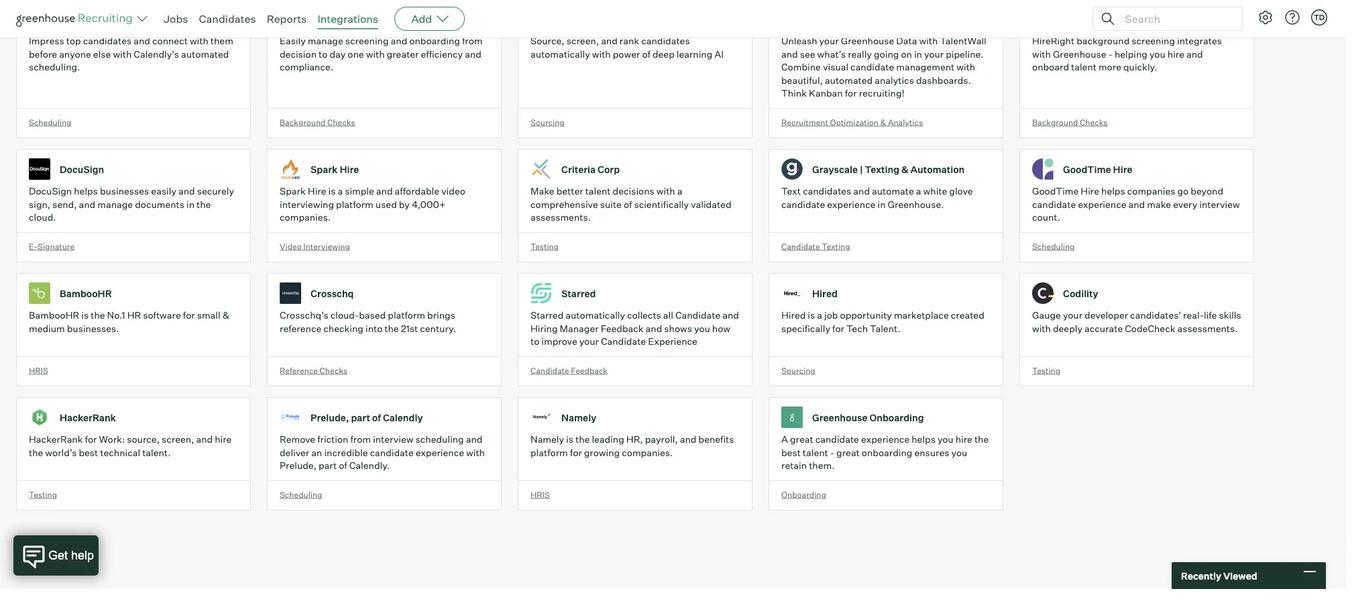 Task type: describe. For each thing, give the bounding box(es) containing it.
deliver
[[280, 447, 309, 458]]

you inside hireright background screening integrates with greenhouse - helping you hire and onboard talent more quickly.
[[1150, 48, 1166, 60]]

td
[[1314, 13, 1325, 22]]

candidate inside text candidates and automate a white glove candidate experience in greenhouse.
[[782, 198, 825, 210]]

talent inside make better talent decisions with a comprehensive suite of scientifically validated assessments.
[[586, 185, 611, 197]]

checks for compliance.
[[327, 117, 355, 127]]

deep
[[653, 48, 675, 60]]

interviewing
[[303, 241, 350, 251]]

hackerrank for hackerrank for work: source, screen, and hire the world's best technical talent.
[[29, 434, 83, 445]]

|
[[860, 163, 863, 175]]

testing for make better talent decisions with a comprehensive suite of scientifically validated assessments.
[[531, 241, 559, 251]]

integrations
[[318, 12, 379, 25]]

businesses
[[100, 185, 149, 197]]

simple
[[345, 185, 374, 197]]

ai
[[715, 48, 724, 60]]

unleash your greenhouse data with talentwall and see what's really going on in your pipeline. combine visual candidate management with beautiful, automated analytics dashboards. think kanban for recruiting!
[[782, 35, 987, 99]]

starred for starred automatically collects all candidate and hiring manager feedback and shows you how to improve your candidate experience
[[531, 309, 564, 321]]

send,
[[52, 198, 77, 210]]

and right send,
[[79, 198, 95, 210]]

and inside the remove friction from interview scheduling and deliver an incredible candidate experience with prelude, part of calendly.
[[466, 434, 483, 445]]

platform inside crosschq's cloud-based platform brings reference checking into the 21st century.
[[388, 309, 425, 321]]

and up how
[[723, 309, 739, 321]]

1 horizontal spatial onboarding
[[870, 412, 924, 423]]

recently viewed
[[1182, 570, 1258, 582]]

docusign for docusign
[[60, 163, 104, 175]]

viewed
[[1224, 570, 1258, 582]]

greenhouse onboarding
[[813, 412, 924, 423]]

used
[[376, 198, 397, 210]]

codecheck
[[1125, 323, 1176, 334]]

screening for one
[[345, 35, 389, 47]]

decisions
[[613, 185, 655, 197]]

and inside hireright background screening integrates with greenhouse - helping you hire and onboard talent more quickly.
[[1187, 48, 1203, 60]]

part inside the remove friction from interview scheduling and deliver an incredible candidate experience with prelude, part of calendly.
[[319, 460, 337, 471]]

goodtime hire helps companies go beyond candidate experience and make every interview count.
[[1033, 185, 1240, 223]]

bamboohr is the no.1 hr software for small & medium businesses.
[[29, 309, 229, 334]]

software
[[143, 309, 181, 321]]

and inside spark hire is a simple and affordable video interviewing platform used by 4,000+ companies.
[[376, 185, 393, 197]]

hired is a job opportunity marketplace created specifically for tech talent.
[[782, 309, 985, 334]]

background checks for easily manage screening and onboarding from decision to day one with greater efficiency and compliance.
[[280, 117, 355, 127]]

testing for hackerrank for work: source, screen, and hire the world's best technical talent.
[[29, 490, 57, 500]]

candidate inside a great candidate experience helps you hire the best talent - great onboarding ensures you retain them.
[[816, 434, 859, 445]]

text candidates and automate a white glove candidate experience in greenhouse.
[[782, 185, 973, 210]]

candidates link
[[199, 12, 256, 25]]

no.1
[[107, 309, 125, 321]]

analytics
[[888, 117, 923, 127]]

hired for hired is a job opportunity marketplace created specifically for tech talent.
[[782, 309, 806, 321]]

friction
[[317, 434, 349, 445]]

the inside bamboohr is the no.1 hr software for small & medium businesses.
[[91, 309, 105, 321]]

easily
[[151, 185, 176, 197]]

onboarding inside a great candidate experience helps you hire the best talent - great onboarding ensures you retain them.
[[862, 447, 913, 458]]

is inside spark hire is a simple and affordable video interviewing platform used by 4,000+ companies.
[[328, 185, 336, 197]]

real-
[[1184, 309, 1204, 321]]

a inside text candidates and automate a white glove candidate experience in greenhouse.
[[916, 185, 922, 197]]

day
[[330, 48, 346, 60]]

learning
[[677, 48, 713, 60]]

comprehensive
[[531, 198, 598, 210]]

scheduling for remove friction from interview scheduling and deliver an incredible candidate experience with prelude, part of calendly.
[[280, 490, 322, 500]]

hr,
[[627, 434, 643, 445]]

background
[[1077, 35, 1130, 47]]

for inside hackerrank for work: source, screen, and hire the world's best technical talent.
[[85, 434, 97, 445]]

and inside the goodtime hire helps companies go beyond candidate experience and make every interview count.
[[1129, 198, 1145, 210]]

candidate down improve
[[531, 365, 569, 376]]

the inside namely is the leading hr, payroll, and benefits platform for growing companies.
[[576, 434, 590, 445]]

hire for hackerrank for work: source, screen, and hire the world's best technical talent.
[[215, 434, 232, 445]]

and inside "impress top candidates and connect with them before anyone else with calendly's automated scheduling."
[[134, 35, 150, 47]]

configure image
[[1258, 9, 1274, 25]]

and right 'easily'
[[178, 185, 195, 197]]

in inside text candidates and automate a white glove candidate experience in greenhouse.
[[878, 198, 886, 210]]

hired for hired
[[813, 287, 838, 299]]

experience inside a great candidate experience helps you hire the best talent - great onboarding ensures you retain them.
[[861, 434, 910, 445]]

for inside hired is a job opportunity marketplace created specifically for tech talent.
[[833, 323, 845, 334]]

you inside the starred automatically collects all candidate and hiring manager feedback and shows you how to improve your candidate experience
[[694, 323, 710, 334]]

growing
[[584, 447, 620, 458]]

work:
[[99, 434, 125, 445]]

hire for spark hire is a simple and affordable video interviewing platform used by 4,000+ companies.
[[308, 185, 326, 197]]

hris for namely is the leading hr, payroll, and benefits platform for growing companies.
[[531, 490, 550, 500]]

best inside hackerrank for work: source, screen, and hire the world's best technical talent.
[[79, 447, 98, 458]]

companies. inside namely is the leading hr, payroll, and benefits platform for growing companies.
[[622, 447, 673, 458]]

a great candidate experience helps you hire the best talent - great onboarding ensures you retain them.
[[782, 434, 989, 471]]

is for hired is a job opportunity marketplace created specifically for tech talent.
[[808, 309, 815, 321]]

hireright for hireright
[[1063, 13, 1108, 25]]

to inside the starred automatically collects all candidate and hiring manager feedback and shows you how to improve your candidate experience
[[531, 336, 540, 347]]

interview inside the remove friction from interview scheduling and deliver an incredible candidate experience with prelude, part of calendly.
[[373, 434, 414, 445]]

for inside namely is the leading hr, payroll, and benefits platform for growing companies.
[[570, 447, 582, 458]]

checks for quickly.
[[1080, 117, 1108, 127]]

into
[[366, 323, 383, 334]]

& inside bamboohr is the no.1 hr software for small & medium businesses.
[[223, 309, 229, 321]]

ensures
[[915, 447, 950, 458]]

how
[[712, 323, 731, 334]]

hire for spark hire
[[340, 163, 359, 175]]

scheduling for impress top candidates and connect with them before anyone else with calendly's automated scheduling.
[[29, 117, 71, 127]]

1 horizontal spatial great
[[837, 447, 860, 458]]

sourcing for source, screen, and rank candidates automatically with power of deep learning ai
[[531, 117, 565, 127]]

greenhouse inside unleash your greenhouse data with talentwall and see what's really going on in your pipeline. combine visual candidate management with beautiful, automated analytics dashboards. think kanban for recruiting!
[[841, 35, 895, 47]]

with inside the remove friction from interview scheduling and deliver an incredible candidate experience with prelude, part of calendly.
[[466, 447, 485, 458]]

of inside make better talent decisions with a comprehensive suite of scientifically validated assessments.
[[624, 198, 632, 210]]

background for easily manage screening and onboarding from decision to day one with greater efficiency and compliance.
[[280, 117, 326, 127]]

grayscale
[[813, 163, 858, 175]]

remove
[[280, 434, 315, 445]]

testing for gauge your developer candidates' real-life skills with deeply accurate codecheck assessments.
[[1033, 365, 1061, 376]]

greenhouse inside hireright background screening integrates with greenhouse - helping you hire and onboard talent more quickly.
[[1053, 48, 1107, 60]]

checks right reference
[[320, 365, 348, 376]]

namely is the leading hr, payroll, and benefits platform for growing companies.
[[531, 434, 734, 458]]

21st
[[401, 323, 418, 334]]

anyone
[[59, 48, 91, 60]]

experience inside text candidates and automate a white glove candidate experience in greenhouse.
[[827, 198, 876, 210]]

validated
[[691, 198, 732, 210]]

in inside docusign helps businesses easily and securely sign, send, and manage documents in the cloud.
[[187, 198, 195, 210]]

e-signature
[[29, 241, 75, 251]]

a inside spark hire is a simple and affordable video interviewing platform used by 4,000+ companies.
[[338, 185, 343, 197]]

source,
[[531, 35, 565, 47]]

criteria corp
[[562, 163, 620, 175]]

0 horizontal spatial texting
[[822, 241, 851, 251]]

bamboohr for bamboohr is the no.1 hr software for small & medium businesses.
[[29, 309, 79, 321]]

hire for goodtime hire
[[1113, 163, 1133, 175]]

every
[[1174, 198, 1198, 210]]

before
[[29, 48, 57, 60]]

dashboards.
[[916, 74, 971, 86]]

talentwall
[[940, 35, 987, 47]]

really
[[848, 48, 872, 60]]

and inside namely is the leading hr, payroll, and benefits platform for growing companies.
[[680, 434, 697, 445]]

retain
[[782, 460, 807, 471]]

the inside hackerrank for work: source, screen, and hire the world's best technical talent.
[[29, 447, 43, 458]]

easily
[[280, 35, 306, 47]]

reference
[[280, 323, 322, 334]]

a inside hired is a job opportunity marketplace created specifically for tech talent.
[[817, 309, 823, 321]]

manage inside easily manage screening and onboarding from decision to day one with greater efficiency and compliance.
[[308, 35, 343, 47]]

criteria
[[562, 163, 596, 175]]

2 horizontal spatial &
[[902, 163, 909, 175]]

greenhouse.
[[888, 198, 944, 210]]

jobs link
[[164, 12, 188, 25]]

candidate down collects
[[601, 336, 646, 347]]

candidates'
[[1131, 309, 1182, 321]]

a inside make better talent decisions with a comprehensive suite of scientifically validated assessments.
[[677, 185, 683, 197]]

gauge your developer candidates' real-life skills with deeply accurate codecheck assessments.
[[1033, 309, 1242, 334]]

e-
[[29, 241, 38, 251]]

0 vertical spatial calendly
[[60, 13, 100, 25]]

going
[[874, 48, 899, 60]]

candidates inside source, screen, and rank candidates automatically with power of deep learning ai
[[642, 35, 690, 47]]

assessments. for comprehensive
[[531, 211, 591, 223]]

impress top candidates and connect with them before anyone else with calendly's automated scheduling.
[[29, 35, 233, 73]]

talent inside hireright background screening integrates with greenhouse - helping you hire and onboard talent more quickly.
[[1072, 61, 1097, 73]]

beyond
[[1191, 185, 1224, 197]]

with inside source, screen, and rank candidates automatically with power of deep learning ai
[[592, 48, 611, 60]]

hireright for hireright background screening integrates with greenhouse - helping you hire and onboard talent more quickly.
[[1033, 35, 1075, 47]]

kanban
[[809, 87, 843, 99]]

and up greater on the top left of the page
[[391, 35, 407, 47]]

candidate inside the remove friction from interview scheduling and deliver an incredible candidate experience with prelude, part of calendly.
[[370, 447, 414, 458]]

opportunity
[[840, 309, 892, 321]]

spark for spark hire
[[311, 163, 338, 175]]

spark for spark hire is a simple and affordable video interviewing platform used by 4,000+ companies.
[[280, 185, 306, 197]]

with inside hireright background screening integrates with greenhouse - helping you hire and onboard talent more quickly.
[[1033, 48, 1051, 60]]

hris for bamboohr is the no.1 hr software for small & medium businesses.
[[29, 365, 48, 376]]

your up management
[[925, 48, 944, 60]]

helps inside the goodtime hire helps companies go beyond candidate experience and make every interview count.
[[1102, 185, 1126, 197]]

candidate down text
[[782, 241, 820, 251]]

1 vertical spatial feedback
[[571, 365, 608, 376]]

of inside source, screen, and rank candidates automatically with power of deep learning ai
[[642, 48, 651, 60]]

0 horizontal spatial great
[[790, 434, 814, 445]]

easily manage screening and onboarding from decision to day one with greater efficiency and compliance.
[[280, 35, 483, 73]]

beautiful,
[[782, 74, 823, 86]]

video
[[280, 241, 302, 251]]

technical
[[100, 447, 140, 458]]

candidate feedback
[[531, 365, 608, 376]]

for inside bamboohr is the no.1 hr software for small & medium businesses.
[[183, 309, 195, 321]]

screen, inside source, screen, and rank candidates automatically with power of deep learning ai
[[567, 35, 599, 47]]

0 vertical spatial texting
[[865, 163, 900, 175]]

you right ensures
[[952, 447, 968, 458]]

candidates
[[199, 12, 256, 25]]

and down collects
[[646, 323, 662, 334]]

one
[[348, 48, 364, 60]]

from inside the remove friction from interview scheduling and deliver an incredible candidate experience with prelude, part of calendly.
[[351, 434, 371, 445]]

helps inside docusign helps businesses easily and securely sign, send, and manage documents in the cloud.
[[74, 185, 98, 197]]

prelude, part of calendly
[[311, 412, 423, 423]]

integrations link
[[318, 12, 379, 25]]

spark hire is a simple and affordable video interviewing platform used by 4,000+ companies.
[[280, 185, 466, 223]]

namely for namely is the leading hr, payroll, and benefits platform for growing companies.
[[531, 434, 564, 445]]

codility
[[1063, 287, 1099, 299]]

companies. inside spark hire is a simple and affordable video interviewing platform used by 4,000+ companies.
[[280, 211, 331, 223]]

and right efficiency on the left of page
[[465, 48, 482, 60]]

helping
[[1115, 48, 1148, 60]]



Task type: locate. For each thing, give the bounding box(es) containing it.
is inside bamboohr is the no.1 hr software for small & medium businesses.
[[81, 309, 89, 321]]

testing down world's
[[29, 490, 57, 500]]

starred inside the starred automatically collects all candidate and hiring manager feedback and shows you how to improve your candidate experience
[[531, 309, 564, 321]]

of down the decisions
[[624, 198, 632, 210]]

docusign up sign,
[[29, 185, 72, 197]]

1 vertical spatial spark
[[280, 185, 306, 197]]

your
[[820, 35, 839, 47], [925, 48, 944, 60], [1063, 309, 1083, 321], [580, 336, 599, 347]]

0 horizontal spatial part
[[319, 460, 337, 471]]

2 vertical spatial scheduling
[[280, 490, 322, 500]]

0 vertical spatial hris
[[29, 365, 48, 376]]

2 horizontal spatial platform
[[531, 447, 568, 458]]

2 vertical spatial talent
[[803, 447, 828, 458]]

1 background checks from the left
[[280, 117, 355, 127]]

in down automate
[[878, 198, 886, 210]]

for left small
[[183, 309, 195, 321]]

integrates
[[1178, 35, 1222, 47]]

visual
[[823, 61, 849, 73]]

2 background checks from the left
[[1033, 117, 1108, 127]]

interview down beyond
[[1200, 198, 1240, 210]]

candidates inside text candidates and automate a white glove candidate experience in greenhouse.
[[803, 185, 852, 197]]

0 vertical spatial &
[[881, 117, 887, 127]]

experience down scheduling
[[416, 447, 464, 458]]

feedback inside the starred automatically collects all candidate and hiring manager feedback and shows you how to improve your candidate experience
[[601, 323, 644, 334]]

0 horizontal spatial hired
[[782, 309, 806, 321]]

1 vertical spatial namely
[[531, 434, 564, 445]]

onboarding
[[870, 412, 924, 423], [782, 490, 826, 500]]

docusign inside docusign helps businesses easily and securely sign, send, and manage documents in the cloud.
[[29, 185, 72, 197]]

automatically down source,
[[531, 48, 590, 60]]

benefits
[[699, 434, 734, 445]]

and up calendly's at the top
[[134, 35, 150, 47]]

1 horizontal spatial candidates
[[642, 35, 690, 47]]

spark hire
[[311, 163, 359, 175]]

1 horizontal spatial assessments.
[[1178, 323, 1238, 334]]

the inside crosschq's cloud-based platform brings reference checking into the 21st century.
[[385, 323, 399, 334]]

checks up spark hire
[[327, 117, 355, 127]]

screening up helping
[[1132, 35, 1176, 47]]

candidate down text
[[782, 198, 825, 210]]

hire up interviewing
[[308, 185, 326, 197]]

0 vertical spatial onboarding
[[870, 412, 924, 423]]

0 horizontal spatial background checks
[[280, 117, 355, 127]]

for
[[845, 87, 857, 99], [183, 309, 195, 321], [833, 323, 845, 334], [85, 434, 97, 445], [570, 447, 582, 458]]

of down incredible
[[339, 460, 347, 471]]

automatically inside source, screen, and rank candidates automatically with power of deep learning ai
[[531, 48, 590, 60]]

1 vertical spatial goodtime
[[1033, 185, 1079, 197]]

great down greenhouse onboarding
[[837, 447, 860, 458]]

0 vertical spatial automatically
[[531, 48, 590, 60]]

0 horizontal spatial best
[[79, 447, 98, 458]]

1 vertical spatial automated
[[825, 74, 873, 86]]

1 horizontal spatial background checks
[[1033, 117, 1108, 127]]

1 vertical spatial hris
[[531, 490, 550, 500]]

1 horizontal spatial talent
[[803, 447, 828, 458]]

experience down greenhouse onboarding
[[861, 434, 910, 445]]

a up "greenhouse."
[[916, 185, 922, 197]]

else
[[93, 48, 111, 60]]

onboarding inside easily manage screening and onboarding from decision to day one with greater efficiency and compliance.
[[409, 35, 460, 47]]

candidates down the grayscale
[[803, 185, 852, 197]]

source,
[[127, 434, 160, 445]]

of left deep
[[642, 48, 651, 60]]

assessments. inside make better talent decisions with a comprehensive suite of scientifically validated assessments.
[[531, 211, 591, 223]]

hireright inside hireright background screening integrates with greenhouse - helping you hire and onboard talent more quickly.
[[1033, 35, 1075, 47]]

hire inside hackerrank for work: source, screen, and hire the world's best technical talent.
[[215, 434, 232, 445]]

recruiting!
[[859, 87, 905, 99]]

with inside gauge your developer candidates' real-life skills with deeply accurate codecheck assessments.
[[1033, 323, 1051, 334]]

1 horizontal spatial part
[[351, 412, 370, 423]]

them.
[[809, 460, 835, 471]]

candidate up the shows
[[676, 309, 721, 321]]

0 vertical spatial scheduling
[[29, 117, 71, 127]]

prelude, inside the remove friction from interview scheduling and deliver an incredible candidate experience with prelude, part of calendly.
[[280, 460, 317, 471]]

by
[[399, 198, 410, 210]]

the inside docusign helps businesses easily and securely sign, send, and manage documents in the cloud.
[[197, 198, 211, 210]]

- up them.
[[830, 447, 835, 458]]

0 vertical spatial spark
[[311, 163, 338, 175]]

helps up send,
[[74, 185, 98, 197]]

platform up 21st
[[388, 309, 425, 321]]

to inside easily manage screening and onboarding from decision to day one with greater efficiency and compliance.
[[319, 48, 328, 60]]

helps inside a great candidate experience helps you hire the best talent - great onboarding ensures you retain them.
[[912, 434, 936, 445]]

0 vertical spatial sourcing
[[531, 117, 565, 127]]

experience
[[827, 198, 876, 210], [1078, 198, 1127, 210], [861, 434, 910, 445], [416, 447, 464, 458]]

you up ensures
[[938, 434, 954, 445]]

hackerrank up world's
[[29, 434, 83, 445]]

1 horizontal spatial screen,
[[567, 35, 599, 47]]

1 vertical spatial to
[[531, 336, 540, 347]]

prelude, down deliver
[[280, 460, 317, 471]]

platform inside namely is the leading hr, payroll, and benefits platform for growing companies.
[[531, 447, 568, 458]]

sourcing for hired is a job opportunity marketplace created specifically for tech talent.
[[782, 365, 816, 376]]

0 vertical spatial to
[[319, 48, 328, 60]]

automated
[[181, 48, 229, 60], [825, 74, 873, 86]]

job
[[825, 309, 838, 321]]

signature
[[38, 241, 75, 251]]

0 horizontal spatial screening
[[345, 35, 389, 47]]

you
[[1150, 48, 1166, 60], [694, 323, 710, 334], [938, 434, 954, 445], [952, 447, 968, 458]]

bamboohr up medium
[[29, 309, 79, 321]]

is left leading
[[566, 434, 574, 445]]

your up what's
[[820, 35, 839, 47]]

bamboohr for bamboohr
[[60, 287, 112, 299]]

manage inside docusign helps businesses easily and securely sign, send, and manage documents in the cloud.
[[97, 198, 133, 210]]

0 horizontal spatial platform
[[336, 198, 374, 210]]

bamboohr inside bamboohr is the no.1 hr software for small & medium businesses.
[[29, 309, 79, 321]]

and down |
[[854, 185, 870, 197]]

hackerrank for hackerrank
[[60, 412, 116, 423]]

calendly up top
[[60, 13, 100, 25]]

1 vertical spatial calendly
[[383, 412, 423, 423]]

greenhouse
[[841, 35, 895, 47], [1053, 48, 1107, 60], [813, 412, 868, 423]]

greenhouse up them.
[[813, 412, 868, 423]]

candidates inside "impress top candidates and connect with them before anyone else with calendly's automated scheduling."
[[83, 35, 132, 47]]

a left simple
[[338, 185, 343, 197]]

interview down prelude, part of calendly
[[373, 434, 414, 445]]

1 vertical spatial manage
[[97, 198, 133, 210]]

0 horizontal spatial -
[[830, 447, 835, 458]]

1 horizontal spatial screening
[[1132, 35, 1176, 47]]

candidate inside unleash your greenhouse data with talentwall and see what's really going on in your pipeline. combine visual candidate management with beautiful, automated analytics dashboards. think kanban for recruiting!
[[851, 61, 895, 73]]

and down unleash
[[782, 48, 798, 60]]

documents
[[135, 198, 185, 210]]

1 best from the left
[[79, 447, 98, 458]]

- inside hireright background screening integrates with greenhouse - helping you hire and onboard talent more quickly.
[[1109, 48, 1113, 60]]

0 horizontal spatial manage
[[97, 198, 133, 210]]

the inside a great candidate experience helps you hire the best talent - great onboarding ensures you retain them.
[[975, 434, 989, 445]]

1 vertical spatial &
[[902, 163, 909, 175]]

1 vertical spatial part
[[319, 460, 337, 471]]

hire for a great candidate experience helps you hire the best talent - great onboarding ensures you retain them.
[[956, 434, 973, 445]]

from inside easily manage screening and onboarding from decision to day one with greater efficiency and compliance.
[[462, 35, 483, 47]]

decision
[[280, 48, 317, 60]]

namely for namely
[[562, 412, 597, 423]]

hireright up onboard
[[1033, 35, 1075, 47]]

hire up companies
[[1113, 163, 1133, 175]]

your up deeply at the right bottom of the page
[[1063, 309, 1083, 321]]

of up the remove friction from interview scheduling and deliver an incredible candidate experience with prelude, part of calendly.
[[372, 412, 381, 423]]

1 vertical spatial texting
[[822, 241, 851, 251]]

video
[[441, 185, 466, 197]]

part
[[351, 412, 370, 423], [319, 460, 337, 471]]

assessments. inside gauge your developer candidates' real-life skills with deeply accurate codecheck assessments.
[[1178, 323, 1238, 334]]

you up quickly.
[[1150, 48, 1166, 60]]

sterling
[[311, 13, 347, 25]]

is for bamboohr is the no.1 hr software for small & medium businesses.
[[81, 309, 89, 321]]

is inside hired is a job opportunity marketplace created specifically for tech talent.
[[808, 309, 815, 321]]

0 vertical spatial assessments.
[[531, 211, 591, 223]]

goodtime inside the goodtime hire helps companies go beyond candidate experience and make every interview count.
[[1033, 185, 1079, 197]]

hackerrank for work: source, screen, and hire the world's best technical talent.
[[29, 434, 232, 458]]

2 horizontal spatial candidates
[[803, 185, 852, 197]]

0 vertical spatial bamboohr
[[60, 287, 112, 299]]

from up efficiency on the left of page
[[462, 35, 483, 47]]

starred for starred
[[562, 287, 596, 299]]

0 vertical spatial interview
[[1200, 198, 1240, 210]]

1 horizontal spatial background
[[1033, 117, 1079, 127]]

what's
[[818, 48, 846, 60]]

0 vertical spatial onboarding
[[409, 35, 460, 47]]

and inside unleash your greenhouse data with talentwall and see what's really going on in your pipeline. combine visual candidate management with beautiful, automated analytics dashboards. think kanban for recruiting!
[[782, 48, 798, 60]]

prelude, up friction
[[311, 412, 349, 423]]

0 vertical spatial part
[[351, 412, 370, 423]]

is for namely is the leading hr, payroll, and benefits platform for growing companies.
[[566, 434, 574, 445]]

hackerrank inside hackerrank for work: source, screen, and hire the world's best technical talent.
[[29, 434, 83, 445]]

1 horizontal spatial hire
[[956, 434, 973, 445]]

talent.
[[142, 447, 171, 458]]

1 horizontal spatial scheduling
[[280, 490, 322, 500]]

docusign up send,
[[60, 163, 104, 175]]

companies. down interviewing
[[280, 211, 331, 223]]

0 horizontal spatial onboarding
[[782, 490, 826, 500]]

talent
[[1072, 61, 1097, 73], [586, 185, 611, 197], [803, 447, 828, 458]]

automated inside unleash your greenhouse data with talentwall and see what's really going on in your pipeline. combine visual candidate management with beautiful, automated analytics dashboards. think kanban for recruiting!
[[825, 74, 873, 86]]

hackerrank up work:
[[60, 412, 116, 423]]

sourcing down the specifically
[[782, 365, 816, 376]]

scheduling down scheduling.
[[29, 117, 71, 127]]

0 horizontal spatial scheduling
[[29, 117, 71, 127]]

automated inside "impress top candidates and connect with them before anyone else with calendly's automated scheduling."
[[181, 48, 229, 60]]

them
[[211, 35, 233, 47]]

1 horizontal spatial to
[[531, 336, 540, 347]]

automated down them
[[181, 48, 229, 60]]

0 vertical spatial hireright
[[1063, 13, 1108, 25]]

1 horizontal spatial -
[[1109, 48, 1113, 60]]

1 vertical spatial platform
[[388, 309, 425, 321]]

with
[[190, 35, 209, 47], [920, 35, 938, 47], [113, 48, 132, 60], [366, 48, 385, 60], [592, 48, 611, 60], [1033, 48, 1051, 60], [957, 61, 976, 73], [657, 185, 675, 197], [1033, 323, 1051, 334], [466, 447, 485, 458]]

scheduling down count.
[[1033, 241, 1075, 251]]

1 vertical spatial hireright
[[1033, 35, 1075, 47]]

hire inside a great candidate experience helps you hire the best talent - great onboarding ensures you retain them.
[[956, 434, 973, 445]]

automatically up manager
[[566, 309, 625, 321]]

with inside make better talent decisions with a comprehensive suite of scientifically validated assessments.
[[657, 185, 675, 197]]

candidates up else
[[83, 35, 132, 47]]

feedback down collects
[[601, 323, 644, 334]]

hire up simple
[[340, 163, 359, 175]]

& right small
[[223, 309, 229, 321]]

in inside unleash your greenhouse data with talentwall and see what's really going on in your pipeline. combine visual candidate management with beautiful, automated analytics dashboards. think kanban for recruiting!
[[914, 48, 923, 60]]

screening inside hireright background screening integrates with greenhouse - helping you hire and onboard talent more quickly.
[[1132, 35, 1176, 47]]

hire down goodtime hire
[[1081, 185, 1100, 197]]

1 vertical spatial onboarding
[[782, 490, 826, 500]]

- inside a great candidate experience helps you hire the best talent - great onboarding ensures you retain them.
[[830, 447, 835, 458]]

to down the hiring
[[531, 336, 540, 347]]

payroll,
[[645, 434, 678, 445]]

0 horizontal spatial onboarding
[[409, 35, 460, 47]]

1 vertical spatial -
[[830, 447, 835, 458]]

0 vertical spatial from
[[462, 35, 483, 47]]

gauge
[[1033, 309, 1061, 321]]

2 horizontal spatial talent
[[1072, 61, 1097, 73]]

impress
[[29, 35, 64, 47]]

goodtime up count.
[[1033, 185, 1079, 197]]

0 horizontal spatial screen,
[[162, 434, 194, 445]]

2 screening from the left
[[1132, 35, 1176, 47]]

in
[[914, 48, 923, 60], [187, 198, 195, 210], [878, 198, 886, 210]]

0 vertical spatial -
[[1109, 48, 1113, 60]]

screening up one
[[345, 35, 389, 47]]

experience inside the goodtime hire helps companies go beyond candidate experience and make every interview count.
[[1078, 198, 1127, 210]]

1 vertical spatial testing
[[1033, 365, 1061, 376]]

securely
[[197, 185, 234, 197]]

candidate texting
[[782, 241, 851, 251]]

and inside text candidates and automate a white glove candidate experience in greenhouse.
[[854, 185, 870, 197]]

1 vertical spatial talent
[[586, 185, 611, 197]]

prelude,
[[311, 412, 349, 423], [280, 460, 317, 471]]

screening for hire
[[1132, 35, 1176, 47]]

td button
[[1312, 9, 1328, 25]]

life
[[1204, 309, 1217, 321]]

reports link
[[267, 12, 307, 25]]

from up incredible
[[351, 434, 371, 445]]

2 best from the left
[[782, 447, 801, 458]]

hire inside the goodtime hire helps companies go beyond candidate experience and make every interview count.
[[1081, 185, 1100, 197]]

greenhouse down background at the right top
[[1053, 48, 1107, 60]]

on
[[901, 48, 912, 60]]

helps down goodtime hire
[[1102, 185, 1126, 197]]

1 vertical spatial scheduling
[[1033, 241, 1075, 251]]

is up 'businesses.'
[[81, 309, 89, 321]]

for left work:
[[85, 434, 97, 445]]

background down onboard
[[1033, 117, 1079, 127]]

of inside the remove friction from interview scheduling and deliver an incredible candidate experience with prelude, part of calendly.
[[339, 460, 347, 471]]

1 horizontal spatial companies.
[[622, 447, 673, 458]]

interview
[[1200, 198, 1240, 210], [373, 434, 414, 445]]

0 vertical spatial companies.
[[280, 211, 331, 223]]

starred
[[562, 287, 596, 299], [531, 309, 564, 321]]

interviewing
[[280, 198, 334, 210]]

suite
[[600, 198, 622, 210]]

companies. down hr,
[[622, 447, 673, 458]]

candidate inside the goodtime hire helps companies go beyond candidate experience and make every interview count.
[[1033, 198, 1076, 210]]

and inside hackerrank for work: source, screen, and hire the world's best technical talent.
[[196, 434, 213, 445]]

make
[[531, 185, 555, 197]]

rank
[[620, 35, 640, 47]]

1 horizontal spatial hris
[[531, 490, 550, 500]]

0 horizontal spatial from
[[351, 434, 371, 445]]

recruitment optimization & analytics
[[782, 117, 923, 127]]

1 horizontal spatial in
[[878, 198, 886, 210]]

in right documents
[[187, 198, 195, 210]]

0 horizontal spatial spark
[[280, 185, 306, 197]]

your inside gauge your developer candidates' real-life skills with deeply accurate codecheck assessments.
[[1063, 309, 1083, 321]]

hire inside spark hire is a simple and affordable video interviewing platform used by 4,000+ companies.
[[308, 185, 326, 197]]

crosschq
[[311, 287, 354, 299]]

manage
[[308, 35, 343, 47], [97, 198, 133, 210]]

and down "integrates"
[[1187, 48, 1203, 60]]

hire inside hireright background screening integrates with greenhouse - helping you hire and onboard talent more quickly.
[[1168, 48, 1185, 60]]

background checks up spark hire
[[280, 117, 355, 127]]

pipeline.
[[946, 48, 984, 60]]

0 vertical spatial goodtime
[[1063, 163, 1112, 175]]

& up automate
[[902, 163, 909, 175]]

experience inside the remove friction from interview scheduling and deliver an incredible candidate experience with prelude, part of calendly.
[[416, 447, 464, 458]]

2 vertical spatial greenhouse
[[813, 412, 868, 423]]

platform down simple
[[336, 198, 374, 210]]

background for hireright background screening integrates with greenhouse - helping you hire and onboard talent more quickly.
[[1033, 117, 1079, 127]]

with inside easily manage screening and onboarding from decision to day one with greater efficiency and compliance.
[[366, 48, 385, 60]]

helps up ensures
[[912, 434, 936, 445]]

your down manager
[[580, 336, 599, 347]]

talent inside a great candidate experience helps you hire the best talent - great onboarding ensures you retain them.
[[803, 447, 828, 458]]

0 horizontal spatial automated
[[181, 48, 229, 60]]

and inside source, screen, and rank candidates automatically with power of deep learning ai
[[601, 35, 618, 47]]

optimization
[[830, 117, 879, 127]]

and right scheduling
[[466, 434, 483, 445]]

automatically
[[531, 48, 590, 60], [566, 309, 625, 321]]

data
[[897, 35, 917, 47]]

namely inside namely is the leading hr, payroll, and benefits platform for growing companies.
[[531, 434, 564, 445]]

interview inside the goodtime hire helps companies go beyond candidate experience and make every interview count.
[[1200, 198, 1240, 210]]

starred automatically collects all candidate and hiring manager feedback and shows you how to improve your candidate experience
[[531, 309, 739, 347]]

feedback down improve
[[571, 365, 608, 376]]

hired
[[813, 287, 838, 299], [782, 309, 806, 321]]

hr
[[127, 309, 141, 321]]

collects
[[627, 309, 661, 321]]

experience
[[648, 336, 698, 347]]

automatically inside the starred automatically collects all candidate and hiring manager feedback and shows you how to improve your candidate experience
[[566, 309, 625, 321]]

experience down |
[[827, 198, 876, 210]]

onboarding down retain
[[782, 490, 826, 500]]

cloud-
[[331, 309, 359, 321]]

0 vertical spatial prelude,
[[311, 412, 349, 423]]

hackerrank
[[60, 412, 116, 423], [29, 434, 83, 445]]

goodtime up the goodtime hire helps companies go beyond candidate experience and make every interview count.
[[1063, 163, 1112, 175]]

scheduling for goodtime hire helps companies go beyond candidate experience and make every interview count.
[[1033, 241, 1075, 251]]

1 vertical spatial greenhouse
[[1053, 48, 1107, 60]]

1 vertical spatial sourcing
[[782, 365, 816, 376]]

0 horizontal spatial companies.
[[280, 211, 331, 223]]

1 screening from the left
[[345, 35, 389, 47]]

docusign helps businesses easily and securely sign, send, and manage documents in the cloud.
[[29, 185, 234, 223]]

0 vertical spatial great
[[790, 434, 814, 445]]

testing
[[531, 241, 559, 251], [1033, 365, 1061, 376], [29, 490, 57, 500]]

onboarding down greenhouse onboarding
[[862, 447, 913, 458]]

1 horizontal spatial calendly
[[383, 412, 423, 423]]

hire for goodtime hire helps companies go beyond candidate experience and make every interview count.
[[1081, 185, 1100, 197]]

1 horizontal spatial automated
[[825, 74, 873, 86]]

automated down visual
[[825, 74, 873, 86]]

2 vertical spatial testing
[[29, 490, 57, 500]]

goodtime for goodtime hire
[[1063, 163, 1112, 175]]

0 horizontal spatial &
[[223, 309, 229, 321]]

1 horizontal spatial sourcing
[[782, 365, 816, 376]]

docusign for docusign helps businesses easily and securely sign, send, and manage documents in the cloud.
[[29, 185, 72, 197]]

for inside unleash your greenhouse data with talentwall and see what's really going on in your pipeline. combine visual candidate management with beautiful, automated analytics dashboards. think kanban for recruiting!
[[845, 87, 857, 99]]

deeply
[[1053, 323, 1083, 334]]

candidate down really
[[851, 61, 895, 73]]

1 vertical spatial starred
[[531, 309, 564, 321]]

1 vertical spatial prelude,
[[280, 460, 317, 471]]

spark inside spark hire is a simple and affordable video interviewing platform used by 4,000+ companies.
[[280, 185, 306, 197]]

candidate up count.
[[1033, 198, 1076, 210]]

automate
[[872, 185, 914, 197]]

recruitment
[[782, 117, 829, 127]]

0 vertical spatial screen,
[[567, 35, 599, 47]]

1 horizontal spatial hired
[[813, 287, 838, 299]]

scheduling down deliver
[[280, 490, 322, 500]]

skills
[[1219, 309, 1242, 321]]

screen, inside hackerrank for work: source, screen, and hire the world's best technical talent.
[[162, 434, 194, 445]]

0 vertical spatial testing
[[531, 241, 559, 251]]

manage down businesses
[[97, 198, 133, 210]]

hired up the specifically
[[782, 309, 806, 321]]

& left analytics in the right top of the page
[[881, 117, 887, 127]]

top
[[66, 35, 81, 47]]

2 vertical spatial platform
[[531, 447, 568, 458]]

assessments. down the life
[[1178, 323, 1238, 334]]

0 horizontal spatial testing
[[29, 490, 57, 500]]

checks up goodtime hire
[[1080, 117, 1108, 127]]

namely left leading
[[531, 434, 564, 445]]

add button
[[395, 7, 465, 31]]

0 horizontal spatial in
[[187, 198, 195, 210]]

1 background from the left
[[280, 117, 326, 127]]

your inside the starred automatically collects all candidate and hiring manager feedback and shows you how to improve your candidate experience
[[580, 336, 599, 347]]

1 vertical spatial bamboohr
[[29, 309, 79, 321]]

background checks for hireright background screening integrates with greenhouse - helping you hire and onboard talent more quickly.
[[1033, 117, 1108, 127]]

background checks up goodtime hire
[[1033, 117, 1108, 127]]

assessments. for skills
[[1178, 323, 1238, 334]]

combine
[[782, 61, 821, 73]]

and up used
[[376, 185, 393, 197]]

candidate
[[782, 241, 820, 251], [676, 309, 721, 321], [601, 336, 646, 347], [531, 365, 569, 376]]

brings
[[427, 309, 455, 321]]

tech
[[847, 323, 868, 334]]

0 vertical spatial hackerrank
[[60, 412, 116, 423]]

best inside a great candidate experience helps you hire the best talent - great onboarding ensures you retain them.
[[782, 447, 801, 458]]

leading
[[592, 434, 625, 445]]

1 horizontal spatial onboarding
[[862, 447, 913, 458]]

greenhouse recruiting image
[[16, 11, 137, 27]]

part down 'an'
[[319, 460, 337, 471]]

businesses.
[[67, 323, 119, 334]]

2 horizontal spatial in
[[914, 48, 923, 60]]

Search text field
[[1122, 9, 1231, 29]]

more
[[1099, 61, 1122, 73]]

screen, up talent.
[[162, 434, 194, 445]]

2 background from the left
[[1033, 117, 1079, 127]]

1 horizontal spatial manage
[[308, 35, 343, 47]]

goodtime for goodtime hire helps companies go beyond candidate experience and make every interview count.
[[1033, 185, 1079, 197]]

and left rank
[[601, 35, 618, 47]]

1 horizontal spatial from
[[462, 35, 483, 47]]

greater
[[387, 48, 419, 60]]

grayscale | texting & automation
[[813, 163, 965, 175]]

testing down deeply at the right bottom of the page
[[1033, 365, 1061, 376]]

0 horizontal spatial candidates
[[83, 35, 132, 47]]

platform inside spark hire is a simple and affordable video interviewing platform used by 4,000+ companies.
[[336, 198, 374, 210]]

0 horizontal spatial helps
[[74, 185, 98, 197]]



Task type: vqa. For each thing, say whether or not it's contained in the screenshot.
3rd Reattach
no



